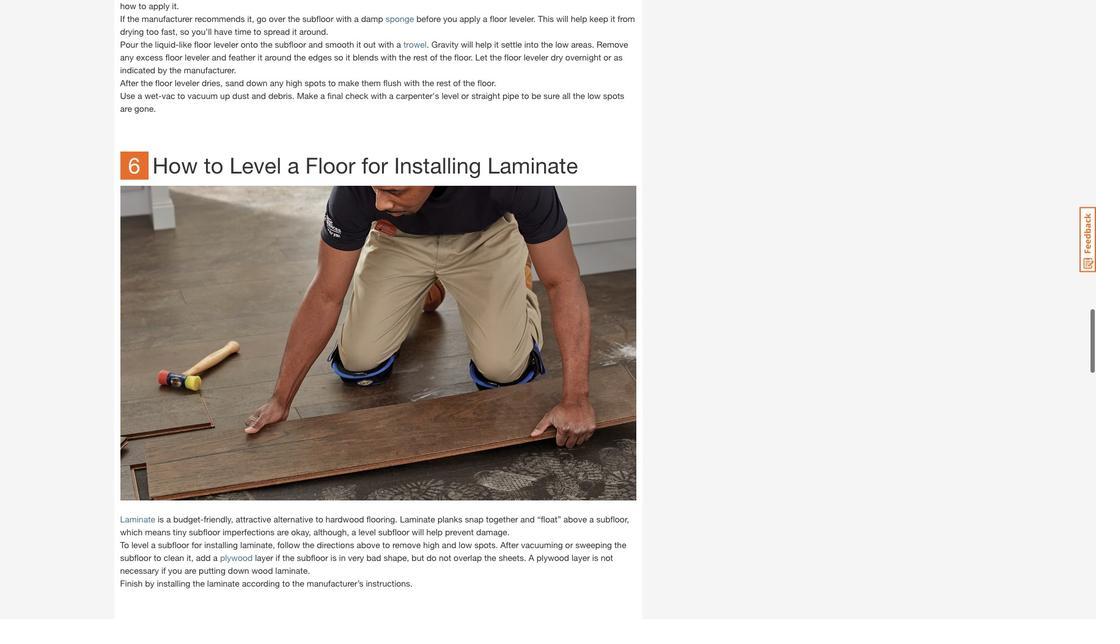 Task type: vqa. For each thing, say whether or not it's contained in the screenshot.
necessary
yes



Task type: describe. For each thing, give the bounding box(es) containing it.
the right over
[[288, 13, 300, 24]]

1 horizontal spatial is
[[331, 553, 337, 563]]

to left 'clean'
[[154, 553, 161, 563]]

leveler inside after the floor leveler dries, sand down any high spots to make them flush with the rest of the floor. use a wet-vac to vacuum up dust and debris. make a final check with a carpenter's level or straight pipe to be sure all the low spots are gone.
[[175, 78, 199, 88]]

snap
[[465, 514, 484, 524]]

will inside . gravity will help it settle into the low areas. remove any excess floor leveler and feather it around the edges so it blends with the rest of the floor. let the floor leveler dry overnight or as indicated by the manufacturer.
[[461, 39, 473, 50]]

2 not from the left
[[601, 553, 613, 563]]

blends
[[353, 52, 378, 62]]

flush
[[383, 78, 402, 88]]

and inside . gravity will help it settle into the low areas. remove any excess floor leveler and feather it around the edges so it blends with the rest of the floor. let the floor leveler dry overnight or as indicated by the manufacturer.
[[212, 52, 226, 62]]

to inside is a budget-friendly, attractive alternative to hardwood flooring. laminate planks snap together and "float" above a subfloor, which means tiny subfloor imperfections are okay, although, a level subfloor will help prevent damage.
[[316, 514, 323, 524]]

them
[[362, 78, 381, 88]]

low inside . gravity will help it settle into the low areas. remove any excess floor leveler and feather it around the edges so it blends with the rest of the floor. let the floor leveler dry overnight or as indicated by the manufacturer.
[[556, 39, 569, 50]]

clean
[[164, 553, 184, 563]]

the down the trowel
[[399, 52, 411, 62]]

will inside 'before you apply a floor leveler. this will help keep it from drying too fast, so you'll have time to spread it around.'
[[556, 13, 569, 24]]

use
[[120, 91, 135, 101]]

liquid-
[[155, 39, 179, 50]]

1 layer from the left
[[255, 553, 273, 563]]

necessary
[[120, 565, 159, 576]]

have
[[214, 26, 232, 37]]

a
[[529, 553, 534, 563]]

are inside after the floor leveler dries, sand down any high spots to make them flush with the rest of the floor. use a wet-vac to vacuum up dust and debris. make a final check with a carpenter's level or straight pipe to be sure all the low spots are gone.
[[120, 103, 132, 114]]

as
[[614, 52, 623, 62]]

1 vertical spatial by
[[145, 578, 154, 589]]

onto
[[241, 39, 258, 50]]

a right use
[[138, 91, 142, 101]]

1 not from the left
[[439, 553, 451, 563]]

subfloor up necessary
[[120, 553, 151, 563]]

layer if the subfloor is in very bad shape, but do not overlap the sheets. a plywood layer is not necessary if you are putting down wood laminate.
[[120, 553, 613, 576]]

before you apply a floor leveler. this will help keep it from drying too fast, so you'll have time to spread it around.
[[120, 13, 635, 37]]

0 horizontal spatial spots
[[305, 78, 326, 88]]

plywood inside layer if the subfloor is in very bad shape, but do not overlap the sheets. a plywood layer is not necessary if you are putting down wood laminate.
[[537, 553, 569, 563]]

is a budget-friendly, attractive alternative to hardwood flooring. laminate planks snap together and "float" above a subfloor, which means tiny subfloor imperfections are okay, although, a level subfloor will help prevent damage.
[[120, 514, 629, 537]]

subfloor,
[[597, 514, 629, 524]]

make
[[297, 91, 318, 101]]

bad
[[367, 553, 381, 563]]

a left trowel link
[[397, 39, 401, 50]]

means
[[145, 527, 171, 537]]

go
[[257, 13, 267, 24]]

with inside . gravity will help it settle into the low areas. remove any excess floor leveler and feather it around the edges so it blends with the rest of the floor. let the floor leveler dry overnight or as indicated by the manufacturer.
[[381, 52, 397, 62]]

floor down liquid-
[[165, 52, 182, 62]]

leveler down into
[[524, 52, 549, 62]]

sure
[[544, 91, 560, 101]]

after inside after the floor leveler dries, sand down any high spots to make them flush with the rest of the floor. use a wet-vac to vacuum up dust and debris. make a final check with a carpenter's level or straight pipe to be sure all the low spots are gone.
[[120, 78, 138, 88]]

areas.
[[571, 39, 594, 50]]

it, inside to level a subfloor for installing laminate, follow the directions above to remove high and low spots. after vacuuming or sweeping the subfloor to clean it, add a
[[187, 553, 194, 563]]

.
[[427, 39, 429, 50]]

you inside layer if the subfloor is in very bad shape, but do not overlap the sheets. a plywood layer is not necessary if you are putting down wood laminate.
[[168, 565, 182, 576]]

manufacturer's
[[307, 578, 364, 589]]

final
[[327, 91, 343, 101]]

plywood link
[[220, 553, 253, 563]]

make
[[338, 78, 359, 88]]

rest inside after the floor leveler dries, sand down any high spots to make them flush with the rest of the floor. use a wet-vac to vacuum up dust and debris. make a final check with a carpenter's level or straight pipe to be sure all the low spots are gone.
[[437, 78, 451, 88]]

it right the spread
[[292, 26, 297, 37]]

check
[[346, 91, 369, 101]]

floor
[[305, 152, 356, 179]]

to left be
[[522, 91, 529, 101]]

above inside is a budget-friendly, attractive alternative to hardwood flooring. laminate planks snap together and "float" above a subfloor, which means tiny subfloor imperfections are okay, although, a level subfloor will help prevent damage.
[[564, 514, 587, 524]]

okay,
[[291, 527, 311, 537]]

edges
[[308, 52, 332, 62]]

subfloor up "around."
[[302, 13, 334, 24]]

0 vertical spatial it,
[[247, 13, 254, 24]]

level inside after the floor leveler dries, sand down any high spots to make them flush with the rest of the floor. use a wet-vac to vacuum up dust and debris. make a final check with a carpenter's level or straight pipe to be sure all the low spots are gone.
[[442, 91, 459, 101]]

down inside layer if the subfloor is in very bad shape, but do not overlap the sheets. a plywood layer is not necessary if you are putting down wood laminate.
[[228, 565, 249, 576]]

planks
[[438, 514, 463, 524]]

installing inside to level a subfloor for installing laminate, follow the directions above to remove high and low spots. after vacuuming or sweeping the subfloor to clean it, add a
[[204, 540, 238, 550]]

level inside to level a subfloor for installing laminate, follow the directions above to remove high and low spots. after vacuuming or sweeping the subfloor to clean it, add a
[[131, 540, 149, 550]]

dust
[[232, 91, 249, 101]]

laminate link
[[120, 514, 155, 524]]

trowel
[[404, 39, 427, 50]]

directions
[[317, 540, 354, 550]]

1 vertical spatial if
[[161, 565, 166, 576]]

sweeping
[[576, 540, 612, 550]]

low inside after the floor leveler dries, sand down any high spots to make them flush with the rest of the floor. use a wet-vac to vacuum up dust and debris. make a final check with a carpenter's level or straight pipe to be sure all the low spots are gone.
[[588, 91, 601, 101]]

trowel link
[[404, 39, 427, 50]]

1 plywood from the left
[[220, 553, 253, 563]]

do
[[427, 553, 437, 563]]

alternative
[[274, 514, 313, 524]]

of inside after the floor leveler dries, sand down any high spots to make them flush with the rest of the floor. use a wet-vac to vacuum up dust and debris. make a final check with a carpenter's level or straight pipe to be sure all the low spots are gone.
[[453, 78, 461, 88]]

the down okay, at bottom left
[[302, 540, 315, 550]]

settle
[[501, 39, 522, 50]]

subfloor down friendly,
[[189, 527, 220, 537]]

gravity
[[432, 39, 459, 50]]

to level a subfloor for installing laminate, follow the directions above to remove high and low spots. after vacuuming or sweeping the subfloor to clean it, add a
[[120, 540, 627, 563]]

subfloor up 'clean'
[[158, 540, 189, 550]]

it down smooth
[[346, 52, 350, 62]]

from
[[618, 13, 635, 24]]

a right add
[[213, 553, 218, 563]]

with down 'them'
[[371, 91, 387, 101]]

attractive
[[236, 514, 271, 524]]

any inside . gravity will help it settle into the low areas. remove any excess floor leveler and feather it around the edges so it blends with the rest of the floor. let the floor leveler dry overnight or as indicated by the manufacturer.
[[120, 52, 134, 62]]

according
[[242, 578, 280, 589]]

spots.
[[475, 540, 498, 550]]

leveler down have
[[214, 39, 238, 50]]

low inside to level a subfloor for installing laminate, follow the directions above to remove high and low spots. after vacuuming or sweeping the subfloor to clean it, add a
[[459, 540, 472, 550]]

be
[[532, 91, 541, 101]]

a inside 'before you apply a floor leveler. this will help keep it from drying too fast, so you'll have time to spread it around.'
[[483, 13, 488, 24]]

high inside after the floor leveler dries, sand down any high spots to make them flush with the rest of the floor. use a wet-vac to vacuum up dust and debris. make a final check with a carpenter's level or straight pipe to be sure all the low spots are gone.
[[286, 78, 302, 88]]

by inside . gravity will help it settle into the low areas. remove any excess floor leveler and feather it around the edges so it blends with the rest of the floor. let the floor leveler dry overnight or as indicated by the manufacturer.
[[158, 65, 167, 75]]

follow
[[277, 540, 300, 550]]

the right "sweeping"
[[615, 540, 627, 550]]

the right into
[[541, 39, 553, 50]]

floor inside after the floor leveler dries, sand down any high spots to make them flush with the rest of the floor. use a wet-vac to vacuum up dust and debris. make a final check with a carpenter's level or straight pipe to be sure all the low spots are gone.
[[155, 78, 172, 88]]

wet-
[[145, 91, 162, 101]]

how
[[153, 152, 198, 179]]

0 vertical spatial for
[[362, 152, 388, 179]]

subfloor inside layer if the subfloor is in very bad shape, but do not overlap the sheets. a plywood layer is not necessary if you are putting down wood laminate.
[[297, 553, 328, 563]]

it down onto
[[258, 52, 262, 62]]

is inside is a budget-friendly, attractive alternative to hardwood flooring. laminate planks snap together and "float" above a subfloor, which means tiny subfloor imperfections are okay, although, a level subfloor will help prevent damage.
[[158, 514, 164, 524]]

a left the damp
[[354, 13, 359, 24]]

to down the laminate.
[[282, 578, 290, 589]]

over
[[269, 13, 286, 24]]

rest inside . gravity will help it settle into the low areas. remove any excess floor leveler and feather it around the edges so it blends with the rest of the floor. let the floor leveler dry overnight or as indicated by the manufacturer.
[[413, 52, 428, 62]]

"float"
[[537, 514, 561, 524]]

damp
[[361, 13, 383, 24]]

so inside . gravity will help it settle into the low areas. remove any excess floor leveler and feather it around the edges so it blends with the rest of the floor. let the floor leveler dry overnight or as indicated by the manufacturer.
[[334, 52, 343, 62]]

sponge link
[[386, 13, 414, 24]]

the up the straight
[[463, 78, 475, 88]]

pour the liquid-like floor leveler onto the subfloor and smooth it out with a trowel
[[120, 39, 427, 50]]

very
[[348, 553, 364, 563]]

level inside is a budget-friendly, attractive alternative to hardwood flooring. laminate planks snap together and "float" above a subfloor, which means tiny subfloor imperfections are okay, although, a level subfloor will help prevent damage.
[[359, 527, 376, 537]]

are for layer
[[185, 565, 196, 576]]

a up means
[[166, 514, 171, 524]]

the down spots.
[[484, 553, 496, 563]]

of inside . gravity will help it settle into the low areas. remove any excess floor leveler and feather it around the edges so it blends with the rest of the floor. let the floor leveler dry overnight or as indicated by the manufacturer.
[[430, 52, 438, 62]]

and inside is a budget-friendly, attractive alternative to hardwood flooring. laminate planks snap together and "float" above a subfloor, which means tiny subfloor imperfections are okay, although, a level subfloor will help prevent damage.
[[521, 514, 535, 524]]

carpenter's
[[396, 91, 439, 101]]

leveler.
[[509, 13, 536, 24]]

the down putting
[[193, 578, 205, 589]]

for inside to level a subfloor for installing laminate, follow the directions above to remove high and low spots. after vacuuming or sweeping the subfloor to clean it, add a
[[192, 540, 202, 550]]

floor down you'll at top left
[[194, 39, 211, 50]]

damage.
[[476, 527, 510, 537]]

straight
[[472, 91, 500, 101]]

manufacturer.
[[184, 65, 236, 75]]

installing
[[394, 152, 482, 179]]

vacuum
[[188, 91, 218, 101]]

after the floor leveler dries, sand down any high spots to make them flush with the rest of the floor. use a wet-vac to vacuum up dust and debris. make a final check with a carpenter's level or straight pipe to be sure all the low spots are gone.
[[120, 78, 625, 114]]

gone.
[[134, 103, 156, 114]]

wood
[[252, 565, 273, 576]]

after inside to level a subfloor for installing laminate, follow the directions above to remove high and low spots. after vacuuming or sweeping the subfloor to clean it, add a
[[501, 540, 519, 550]]

to up final
[[328, 78, 336, 88]]

the up excess
[[141, 39, 153, 50]]

to right how
[[204, 152, 223, 179]]

drying
[[120, 26, 144, 37]]

or inside after the floor leveler dries, sand down any high spots to make them flush with the rest of the floor. use a wet-vac to vacuum up dust and debris. make a final check with a carpenter's level or straight pipe to be sure all the low spots are gone.
[[461, 91, 469, 101]]

indicated
[[120, 65, 155, 75]]

the right let
[[490, 52, 502, 62]]

1 horizontal spatial spots
[[603, 91, 625, 101]]

high inside to level a subfloor for installing laminate, follow the directions above to remove high and low spots. after vacuuming or sweeping the subfloor to clean it, add a
[[423, 540, 440, 550]]



Task type: locate. For each thing, give the bounding box(es) containing it.
2 horizontal spatial is
[[592, 553, 599, 563]]

all
[[562, 91, 571, 101]]

1 horizontal spatial installing
[[204, 540, 238, 550]]

level
[[230, 152, 281, 179]]

is down "sweeping"
[[592, 553, 599, 563]]

2 horizontal spatial low
[[588, 91, 601, 101]]

budget-
[[173, 514, 204, 524]]

putting
[[199, 565, 226, 576]]

help inside . gravity will help it settle into the low areas. remove any excess floor leveler and feather it around the edges so it blends with the rest of the floor. let the floor leveler dry overnight or as indicated by the manufacturer.
[[476, 39, 492, 50]]

0 vertical spatial will
[[556, 13, 569, 24]]

by down excess
[[158, 65, 167, 75]]

spread
[[264, 26, 290, 37]]

pour
[[120, 39, 138, 50]]

level right to
[[131, 540, 149, 550]]

help up let
[[476, 39, 492, 50]]

is up means
[[158, 514, 164, 524]]

with right blends
[[381, 52, 397, 62]]

it, left the go
[[247, 13, 254, 24]]

layer
[[255, 553, 273, 563], [572, 553, 590, 563]]

if down follow
[[276, 553, 280, 563]]

although,
[[314, 527, 349, 537]]

to
[[254, 26, 261, 37], [328, 78, 336, 88], [178, 91, 185, 101], [522, 91, 529, 101], [204, 152, 223, 179], [316, 514, 323, 524], [383, 540, 390, 550], [154, 553, 161, 563], [282, 578, 290, 589]]

2 vertical spatial help
[[426, 527, 443, 537]]

0 vertical spatial low
[[556, 39, 569, 50]]

of
[[430, 52, 438, 62], [453, 78, 461, 88]]

0 horizontal spatial you
[[168, 565, 182, 576]]

0 horizontal spatial above
[[357, 540, 380, 550]]

you
[[443, 13, 457, 24], [168, 565, 182, 576]]

flooring.
[[367, 514, 398, 524]]

by
[[158, 65, 167, 75], [145, 578, 154, 589]]

2 layer from the left
[[572, 553, 590, 563]]

0 horizontal spatial laminate
[[120, 514, 155, 524]]

0 vertical spatial after
[[120, 78, 138, 88]]

1 vertical spatial low
[[588, 91, 601, 101]]

1 vertical spatial installing
[[157, 578, 190, 589]]

if
[[276, 553, 280, 563], [161, 565, 166, 576]]

sheets.
[[499, 553, 526, 563]]

debris.
[[268, 91, 295, 101]]

floor. inside after the floor leveler dries, sand down any high spots to make them flush with the rest of the floor. use a wet-vac to vacuum up dust and debris. make a final check with a carpenter's level or straight pipe to be sure all the low spots are gone.
[[478, 78, 496, 88]]

help down 'planks'
[[426, 527, 443, 537]]

1 horizontal spatial any
[[270, 78, 284, 88]]

with right out
[[378, 39, 394, 50]]

0 horizontal spatial help
[[426, 527, 443, 537]]

will right this
[[556, 13, 569, 24]]

recommends
[[195, 13, 245, 24]]

are inside layer if the subfloor is in very bad shape, but do not overlap the sheets. a plywood layer is not necessary if you are putting down wood laminate.
[[185, 565, 196, 576]]

above inside to level a subfloor for installing laminate, follow the directions above to remove high and low spots. after vacuuming or sweeping the subfloor to clean it, add a
[[357, 540, 380, 550]]

and up manufacturer. on the top
[[212, 52, 226, 62]]

0 vertical spatial any
[[120, 52, 134, 62]]

to right vac
[[178, 91, 185, 101]]

someone installing planks after leveling a floor. image
[[120, 186, 636, 501]]

keep
[[590, 13, 608, 24]]

subfloor up around
[[275, 39, 306, 50]]

0 vertical spatial if
[[276, 553, 280, 563]]

shape,
[[384, 553, 409, 563]]

out
[[364, 39, 376, 50]]

to down the go
[[254, 26, 261, 37]]

layer down "sweeping"
[[572, 553, 590, 563]]

2 horizontal spatial or
[[604, 52, 612, 62]]

this
[[538, 13, 554, 24]]

1 vertical spatial level
[[359, 527, 376, 537]]

down down plywood link on the left
[[228, 565, 249, 576]]

1 vertical spatial help
[[476, 39, 492, 50]]

0 horizontal spatial by
[[145, 578, 154, 589]]

1 horizontal spatial if
[[276, 553, 280, 563]]

laminate
[[207, 578, 240, 589]]

with
[[336, 13, 352, 24], [378, 39, 394, 50], [381, 52, 397, 62], [404, 78, 420, 88], [371, 91, 387, 101]]

subfloor
[[302, 13, 334, 24], [275, 39, 306, 50], [189, 527, 220, 537], [378, 527, 410, 537], [158, 540, 189, 550], [120, 553, 151, 563], [297, 553, 328, 563]]

the right if at the left of the page
[[127, 13, 139, 24]]

0 horizontal spatial after
[[120, 78, 138, 88]]

floor. inside . gravity will help it settle into the low areas. remove any excess floor leveler and feather it around the edges so it blends with the rest of the floor. let the floor leveler dry overnight or as indicated by the manufacturer.
[[454, 52, 473, 62]]

installing
[[204, 540, 238, 550], [157, 578, 190, 589]]

help left keep
[[571, 13, 587, 24]]

so inside 'before you apply a floor leveler. this will help keep it from drying too fast, so you'll have time to spread it around.'
[[180, 26, 189, 37]]

a down flush
[[389, 91, 394, 101]]

plywood
[[220, 553, 253, 563], [537, 553, 569, 563]]

let
[[475, 52, 488, 62]]

together
[[486, 514, 518, 524]]

1 vertical spatial of
[[453, 78, 461, 88]]

a left final
[[320, 91, 325, 101]]

it, left add
[[187, 553, 194, 563]]

will up remove
[[412, 527, 424, 537]]

not
[[439, 553, 451, 563], [601, 553, 613, 563]]

prevent
[[445, 527, 474, 537]]

1 horizontal spatial you
[[443, 13, 457, 24]]

around.
[[299, 26, 329, 37]]

0 horizontal spatial not
[[439, 553, 451, 563]]

leveler up the vacuum
[[175, 78, 199, 88]]

2 vertical spatial or
[[565, 540, 573, 550]]

1 vertical spatial any
[[270, 78, 284, 88]]

1 vertical spatial so
[[334, 52, 343, 62]]

to up although,
[[316, 514, 323, 524]]

a left floor
[[287, 152, 299, 179]]

the down gravity
[[440, 52, 452, 62]]

it
[[611, 13, 615, 24], [292, 26, 297, 37], [357, 39, 361, 50], [494, 39, 499, 50], [258, 52, 262, 62], [346, 52, 350, 62]]

so up like
[[180, 26, 189, 37]]

help inside 'before you apply a floor leveler. this will help keep it from drying too fast, so you'll have time to spread it around.'
[[571, 13, 587, 24]]

0 horizontal spatial layer
[[255, 553, 273, 563]]

up
[[220, 91, 230, 101]]

0 horizontal spatial level
[[131, 540, 149, 550]]

tiny
[[173, 527, 187, 537]]

the left edges
[[294, 52, 306, 62]]

any inside after the floor leveler dries, sand down any high spots to make them flush with the rest of the floor. use a wet-vac to vacuum up dust and debris. make a final check with a carpenter's level or straight pipe to be sure all the low spots are gone.
[[270, 78, 284, 88]]

and inside after the floor leveler dries, sand down any high spots to make them flush with the rest of the floor. use a wet-vac to vacuum up dust and debris. make a final check with a carpenter's level or straight pipe to be sure all the low spots are gone.
[[252, 91, 266, 101]]

0 vertical spatial installing
[[204, 540, 238, 550]]

if down 'clean'
[[161, 565, 166, 576]]

1 horizontal spatial of
[[453, 78, 461, 88]]

to inside 'before you apply a floor leveler. this will help keep it from drying too fast, so you'll have time to spread it around.'
[[254, 26, 261, 37]]

1 horizontal spatial floor.
[[478, 78, 496, 88]]

high up do at the bottom left of the page
[[423, 540, 440, 550]]

2 vertical spatial low
[[459, 540, 472, 550]]

laminate.
[[275, 565, 310, 576]]

1 horizontal spatial high
[[423, 540, 440, 550]]

imperfections
[[223, 527, 275, 537]]

spots up make
[[305, 78, 326, 88]]

finish by installing the laminate according to the manufacturer's instructions.
[[120, 578, 415, 589]]

with up carpenter's on the top
[[404, 78, 420, 88]]

and left "float"
[[521, 514, 535, 524]]

around
[[265, 52, 292, 62]]

remove
[[393, 540, 421, 550]]

feedback link image
[[1080, 207, 1096, 273]]

time
[[235, 26, 251, 37]]

will inside is a budget-friendly, attractive alternative to hardwood flooring. laminate planks snap together and "float" above a subfloor, which means tiny subfloor imperfections are okay, although, a level subfloor will help prevent damage.
[[412, 527, 424, 537]]

1 horizontal spatial by
[[158, 65, 167, 75]]

down
[[246, 78, 268, 88], [228, 565, 249, 576]]

spots down as
[[603, 91, 625, 101]]

0 horizontal spatial are
[[120, 103, 132, 114]]

0 vertical spatial floor.
[[454, 52, 473, 62]]

or
[[604, 52, 612, 62], [461, 91, 469, 101], [565, 540, 573, 550]]

0 horizontal spatial any
[[120, 52, 134, 62]]

not down "sweeping"
[[601, 553, 613, 563]]

installing down 'clean'
[[157, 578, 190, 589]]

are inside is a budget-friendly, attractive alternative to hardwood flooring. laminate planks snap together and "float" above a subfloor, which means tiny subfloor imperfections are okay, although, a level subfloor will help prevent damage.
[[277, 527, 289, 537]]

it left out
[[357, 39, 361, 50]]

are down use
[[120, 103, 132, 114]]

0 vertical spatial high
[[286, 78, 302, 88]]

the down the laminate.
[[292, 578, 304, 589]]

down inside after the floor leveler dries, sand down any high spots to make them flush with the rest of the floor. use a wet-vac to vacuum up dust and debris. make a final check with a carpenter's level or straight pipe to be sure all the low spots are gone.
[[246, 78, 268, 88]]

the down follow
[[283, 553, 295, 563]]

after up use
[[120, 78, 138, 88]]

down up dust
[[246, 78, 268, 88]]

1 horizontal spatial after
[[501, 540, 519, 550]]

above
[[564, 514, 587, 524], [357, 540, 380, 550]]

plywood down laminate,
[[220, 553, 253, 563]]

vac
[[162, 91, 175, 101]]

spots
[[305, 78, 326, 88], [603, 91, 625, 101]]

pipe
[[503, 91, 519, 101]]

2 horizontal spatial are
[[277, 527, 289, 537]]

. gravity will help it settle into the low areas. remove any excess floor leveler and feather it around the edges so it blends with the rest of the floor. let the floor leveler dry overnight or as indicated by the manufacturer.
[[120, 39, 628, 75]]

you'll
[[192, 26, 212, 37]]

are
[[120, 103, 132, 114], [277, 527, 289, 537], [185, 565, 196, 576]]

too
[[146, 26, 159, 37]]

into
[[524, 39, 539, 50]]

the up carpenter's on the top
[[422, 78, 434, 88]]

0 vertical spatial level
[[442, 91, 459, 101]]

to up shape,
[[383, 540, 390, 550]]

friendly,
[[204, 514, 233, 524]]

laminate inside is a budget-friendly, attractive alternative to hardwood flooring. laminate planks snap together and "float" above a subfloor, which means tiny subfloor imperfections are okay, although, a level subfloor will help prevent damage.
[[400, 514, 435, 524]]

overlap
[[454, 553, 482, 563]]

how to level a floor for installing laminate
[[153, 152, 578, 179]]

is left 'in'
[[331, 553, 337, 563]]

0 vertical spatial or
[[604, 52, 612, 62]]

1 horizontal spatial or
[[565, 540, 573, 550]]

plywood down the vacuuming at the bottom
[[537, 553, 569, 563]]

excess
[[136, 52, 163, 62]]

in
[[339, 553, 346, 563]]

and right dust
[[252, 91, 266, 101]]

are for is
[[277, 527, 289, 537]]

1 horizontal spatial above
[[564, 514, 587, 524]]

2 horizontal spatial laminate
[[488, 152, 578, 179]]

layer up wood
[[255, 553, 273, 563]]

1 horizontal spatial layer
[[572, 553, 590, 563]]

will
[[556, 13, 569, 24], [461, 39, 473, 50], [412, 527, 424, 537]]

2 vertical spatial will
[[412, 527, 424, 537]]

the right all
[[573, 91, 585, 101]]

0 vertical spatial help
[[571, 13, 587, 24]]

you inside 'before you apply a floor leveler. this will help keep it from drying too fast, so you'll have time to spread it around.'
[[443, 13, 457, 24]]

0 horizontal spatial will
[[412, 527, 424, 537]]

0 horizontal spatial it,
[[187, 553, 194, 563]]

help inside is a budget-friendly, attractive alternative to hardwood flooring. laminate planks snap together and "float" above a subfloor, which means tiny subfloor imperfections are okay, although, a level subfloor will help prevent damage.
[[426, 527, 443, 537]]

0 horizontal spatial installing
[[157, 578, 190, 589]]

which
[[120, 527, 143, 537]]

1 horizontal spatial rest
[[437, 78, 451, 88]]

add
[[196, 553, 211, 563]]

it left settle
[[494, 39, 499, 50]]

the down the spread
[[260, 39, 273, 50]]

with up smooth
[[336, 13, 352, 24]]

and inside to level a subfloor for installing laminate, follow the directions above to remove high and low spots. after vacuuming or sweeping the subfloor to clean it, add a
[[442, 540, 456, 550]]

and down prevent
[[442, 540, 456, 550]]

1 horizontal spatial are
[[185, 565, 196, 576]]

laminate,
[[240, 540, 275, 550]]

the
[[127, 13, 139, 24], [288, 13, 300, 24], [141, 39, 153, 50], [260, 39, 273, 50], [541, 39, 553, 50], [294, 52, 306, 62], [399, 52, 411, 62], [440, 52, 452, 62], [490, 52, 502, 62], [169, 65, 182, 75], [141, 78, 153, 88], [422, 78, 434, 88], [463, 78, 475, 88], [573, 91, 585, 101], [302, 540, 315, 550], [615, 540, 627, 550], [283, 553, 295, 563], [484, 553, 496, 563], [193, 578, 205, 589], [292, 578, 304, 589]]

2 horizontal spatial level
[[442, 91, 459, 101]]

rest up carpenter's on the top
[[437, 78, 451, 88]]

rest down the trowel
[[413, 52, 428, 62]]

1 vertical spatial rest
[[437, 78, 451, 88]]

0 vertical spatial so
[[180, 26, 189, 37]]

like
[[179, 39, 192, 50]]

1 vertical spatial or
[[461, 91, 469, 101]]

the up vac
[[169, 65, 182, 75]]

1 horizontal spatial not
[[601, 553, 613, 563]]

0 horizontal spatial low
[[459, 540, 472, 550]]

manufacturer
[[142, 13, 192, 24]]

0 horizontal spatial or
[[461, 91, 469, 101]]

2 horizontal spatial help
[[571, 13, 587, 24]]

are up follow
[[277, 527, 289, 537]]

after up sheets. at the left of the page
[[501, 540, 519, 550]]

so down smooth
[[334, 52, 343, 62]]

you left apply
[[443, 13, 457, 24]]

floor inside 'before you apply a floor leveler. this will help keep it from drying too fast, so you'll have time to spread it around.'
[[490, 13, 507, 24]]

smooth
[[325, 39, 354, 50]]

1 horizontal spatial will
[[461, 39, 473, 50]]

2 plywood from the left
[[537, 553, 569, 563]]

above right "float"
[[564, 514, 587, 524]]

and down "around."
[[309, 39, 323, 50]]

1 vertical spatial high
[[423, 540, 440, 550]]

the up wet-
[[141, 78, 153, 88]]

0 vertical spatial of
[[430, 52, 438, 62]]

2 vertical spatial level
[[131, 540, 149, 550]]

above up bad
[[357, 540, 380, 550]]

after
[[120, 78, 138, 88], [501, 540, 519, 550]]

1 vertical spatial for
[[192, 540, 202, 550]]

are down add
[[185, 565, 196, 576]]

rest
[[413, 52, 428, 62], [437, 78, 451, 88]]

any down pour
[[120, 52, 134, 62]]

0 vertical spatial you
[[443, 13, 457, 24]]

level right carpenter's on the top
[[442, 91, 459, 101]]

0 vertical spatial by
[[158, 65, 167, 75]]

feather
[[229, 52, 255, 62]]

0 vertical spatial down
[[246, 78, 268, 88]]

sand
[[225, 78, 244, 88]]

1 vertical spatial above
[[357, 540, 380, 550]]

if the manufacturer recommends it, go over the subfloor with a damp sponge
[[120, 13, 414, 24]]

to
[[120, 540, 129, 550]]

1 horizontal spatial plywood
[[537, 553, 569, 563]]

a left subfloor,
[[590, 514, 594, 524]]

1 vertical spatial down
[[228, 565, 249, 576]]

or left as
[[604, 52, 612, 62]]

or inside . gravity will help it settle into the low areas. remove any excess floor leveler and feather it around the edges so it blends with the rest of the floor. let the floor leveler dry overnight or as indicated by the manufacturer.
[[604, 52, 612, 62]]

1 horizontal spatial it,
[[247, 13, 254, 24]]

a down means
[[151, 540, 156, 550]]

before
[[417, 13, 441, 24]]

level
[[442, 91, 459, 101], [359, 527, 376, 537], [131, 540, 149, 550]]

if
[[120, 13, 125, 24]]

floor down settle
[[504, 52, 521, 62]]

1 vertical spatial you
[[168, 565, 182, 576]]

will right gravity
[[461, 39, 473, 50]]

1 vertical spatial are
[[277, 527, 289, 537]]

0 horizontal spatial of
[[430, 52, 438, 62]]

subfloor down flooring.
[[378, 527, 410, 537]]

0 horizontal spatial high
[[286, 78, 302, 88]]

for right floor
[[362, 152, 388, 179]]

leveler down like
[[185, 52, 210, 62]]

you down 'clean'
[[168, 565, 182, 576]]

1 horizontal spatial so
[[334, 52, 343, 62]]

0 horizontal spatial so
[[180, 26, 189, 37]]

low
[[556, 39, 569, 50], [588, 91, 601, 101], [459, 540, 472, 550]]

1 horizontal spatial level
[[359, 527, 376, 537]]

1 vertical spatial it,
[[187, 553, 194, 563]]

0 vertical spatial rest
[[413, 52, 428, 62]]

apply
[[460, 13, 481, 24]]

0 vertical spatial are
[[120, 103, 132, 114]]

or inside to level a subfloor for installing laminate, follow the directions above to remove high and low spots. after vacuuming or sweeping the subfloor to clean it, add a
[[565, 540, 573, 550]]

0 horizontal spatial rest
[[413, 52, 428, 62]]

0 horizontal spatial plywood
[[220, 553, 253, 563]]

or left "sweeping"
[[565, 540, 573, 550]]

hardwood
[[326, 514, 364, 524]]

it left 'from'
[[611, 13, 615, 24]]

1 horizontal spatial help
[[476, 39, 492, 50]]

a down hardwood
[[352, 527, 356, 537]]

a right apply
[[483, 13, 488, 24]]

1 vertical spatial spots
[[603, 91, 625, 101]]

floor up vac
[[155, 78, 172, 88]]

1 horizontal spatial low
[[556, 39, 569, 50]]

low right all
[[588, 91, 601, 101]]

not right do at the bottom left of the page
[[439, 553, 451, 563]]

0 vertical spatial above
[[564, 514, 587, 524]]

0 horizontal spatial for
[[192, 540, 202, 550]]

1 vertical spatial will
[[461, 39, 473, 50]]

any up debris.
[[270, 78, 284, 88]]

overnight
[[566, 52, 601, 62]]

6
[[128, 152, 140, 179]]



